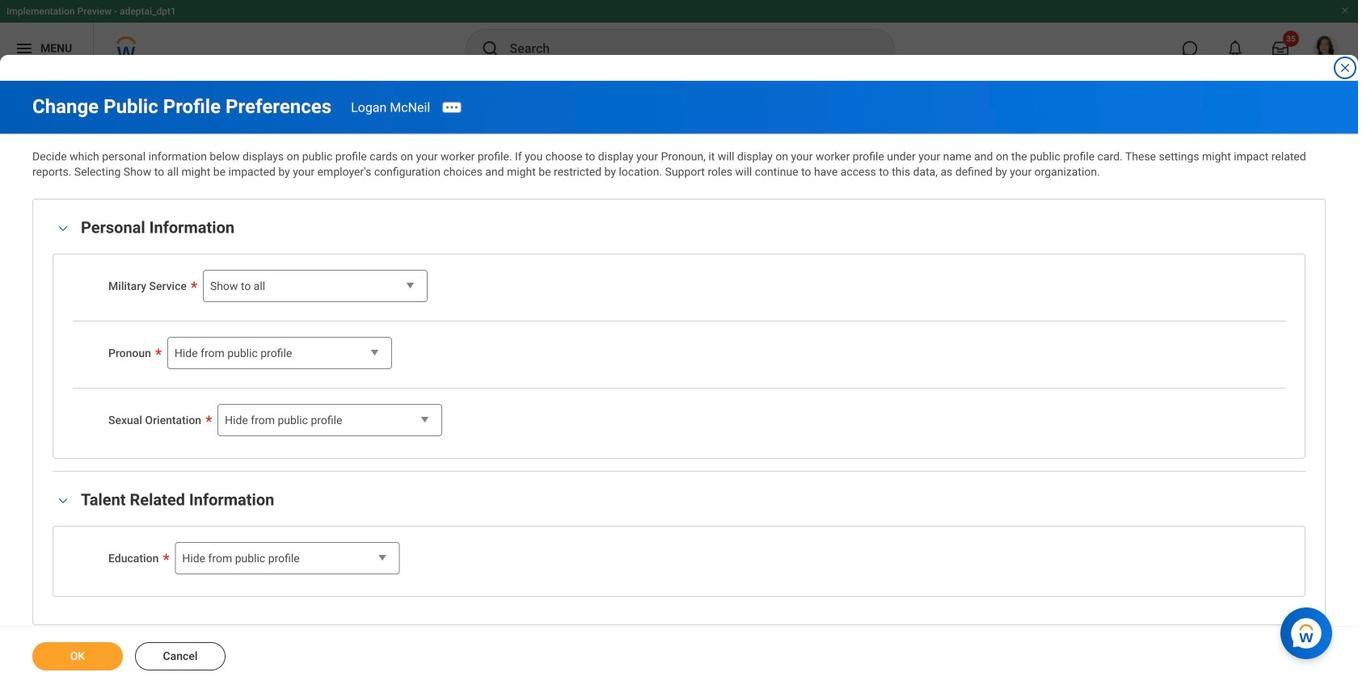 Task type: describe. For each thing, give the bounding box(es) containing it.
profile logan mcneil element
[[1303, 31, 1349, 66]]

inbox large image
[[1273, 40, 1289, 57]]

close change public profile preferences image
[[1339, 61, 1352, 74]]

close environment banner image
[[1341, 6, 1350, 15]]



Task type: locate. For each thing, give the bounding box(es) containing it.
2 chevron down image from the top
[[53, 496, 73, 507]]

notifications large image
[[1227, 40, 1244, 57]]

chevron down image for 2nd group from the bottom of the page
[[53, 223, 73, 235]]

1 vertical spatial chevron down image
[[53, 496, 73, 507]]

1 chevron down image from the top
[[53, 223, 73, 235]]

dialog
[[0, 0, 1358, 686]]

1 vertical spatial group
[[53, 488, 1306, 598]]

0 vertical spatial chevron down image
[[53, 223, 73, 235]]

workday assistant region
[[1281, 602, 1339, 660]]

search image
[[481, 39, 500, 58]]

main content
[[0, 81, 1358, 686]]

banner
[[0, 0, 1358, 74]]

2 group from the top
[[53, 488, 1306, 598]]

logan mcneil element
[[351, 100, 430, 115]]

0 vertical spatial group
[[53, 215, 1306, 459]]

chevron down image for 1st group from the bottom
[[53, 496, 73, 507]]

group
[[53, 215, 1306, 459], [53, 488, 1306, 598]]

1 group from the top
[[53, 215, 1306, 459]]

chevron down image
[[53, 223, 73, 235], [53, 496, 73, 507]]



Task type: vqa. For each thing, say whether or not it's contained in the screenshot.
PROFILE LOGAN MCNEIL Element
yes



